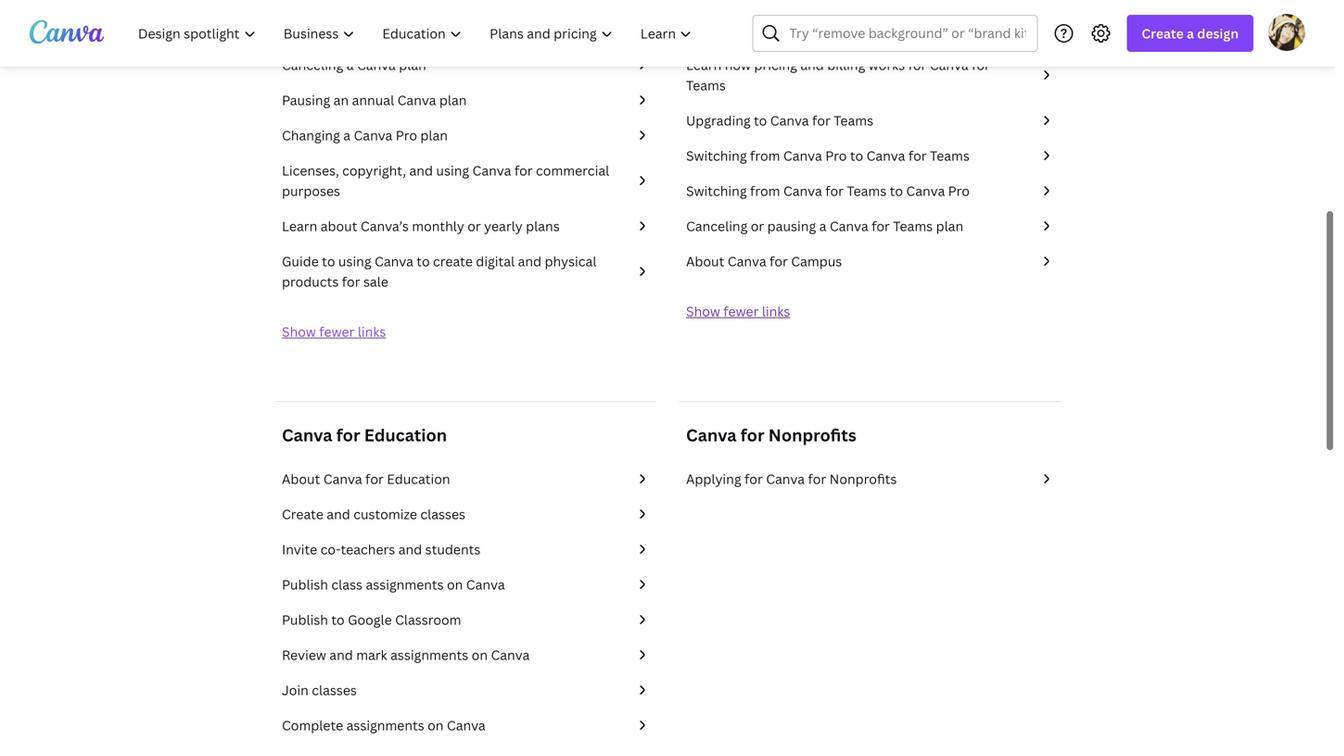 Task type: vqa. For each thing, say whether or not it's contained in the screenshot.
students
yes



Task type: locate. For each thing, give the bounding box(es) containing it.
about for about canva for campus
[[686, 253, 725, 270]]

canceling inside "link"
[[686, 217, 748, 235]]

0 vertical spatial assignments
[[366, 576, 444, 594]]

teams down upgrading to canva for teams link
[[930, 147, 970, 165]]

1 vertical spatial publish
[[282, 612, 328, 629]]

1 horizontal spatial classes
[[420, 506, 466, 523]]

0 vertical spatial publish
[[282, 576, 328, 594]]

assignments inside the publish class assignments on canva link
[[366, 576, 444, 594]]

links
[[762, 303, 790, 320], [358, 323, 386, 341]]

fewer down about canva for campus
[[724, 303, 759, 320]]

2 or from the left
[[751, 217, 764, 235]]

1 horizontal spatial about
[[686, 253, 725, 270]]

or inside canceling or pausing a canva for teams plan "link"
[[751, 217, 764, 235]]

1 vertical spatial on
[[472, 647, 488, 664]]

show fewer links button for canva
[[686, 303, 790, 320]]

assignments up classroom
[[366, 576, 444, 594]]

and up 'publish class assignments on canva'
[[398, 541, 422, 559]]

teams up switching from canva pro to canva for teams link at the right top of page
[[834, 112, 874, 129]]

0 horizontal spatial links
[[358, 323, 386, 341]]

1 horizontal spatial fewer
[[724, 303, 759, 320]]

learn inside learn how pricing and billing works for canva for teams
[[686, 56, 722, 74]]

canva right annual
[[397, 91, 436, 109]]

0 vertical spatial switching
[[686, 147, 747, 165]]

publish down invite
[[282, 576, 328, 594]]

teams
[[686, 77, 726, 94], [834, 112, 874, 129], [930, 147, 970, 165], [847, 182, 887, 200], [893, 217, 933, 235]]

2 switching from the top
[[686, 182, 747, 200]]

0 vertical spatial learn
[[686, 56, 722, 74]]

a left design
[[1187, 25, 1194, 42]]

assignments down classroom
[[390, 647, 469, 664]]

publish inside publish to google classroom link
[[282, 612, 328, 629]]

a inside the changing a canva pro plan link
[[343, 127, 351, 144]]

canva up switching from canva for teams to canva pro link
[[867, 147, 905, 165]]

1 horizontal spatial show
[[686, 303, 720, 320]]

0 vertical spatial show fewer links button
[[686, 303, 790, 320]]

to down switching from canva pro to canva for teams link at the right top of page
[[890, 182, 903, 200]]

canva up sale
[[375, 253, 413, 270]]

0 vertical spatial create
[[1142, 25, 1184, 42]]

about canva for education
[[282, 471, 450, 488]]

a down an
[[343, 127, 351, 144]]

about
[[686, 253, 725, 270], [282, 471, 320, 488]]

2 vertical spatial assignments
[[346, 717, 424, 735]]

plan up licenses, copyright, and using canva for commercial purposes
[[420, 127, 448, 144]]

canceling up about canva for campus
[[686, 217, 748, 235]]

review and mark assignments on canva link
[[282, 645, 649, 666]]

show down products at top left
[[282, 323, 316, 341]]

applying for canva for nonprofits link
[[686, 469, 1053, 490]]

switching for switching from canva for teams to canva pro
[[686, 182, 747, 200]]

and left mark
[[329, 647, 353, 664]]

1 horizontal spatial show fewer links
[[686, 303, 790, 320]]

using inside guide to using canva to create digital and physical products for sale
[[338, 253, 371, 270]]

1 switching from the top
[[686, 147, 747, 165]]

canceling a canva plan
[[282, 56, 426, 74]]

switching for switching from canva pro to canva for teams
[[686, 147, 747, 165]]

and
[[801, 56, 824, 74], [409, 162, 433, 179], [518, 253, 542, 270], [327, 506, 350, 523], [398, 541, 422, 559], [329, 647, 353, 664]]

1 vertical spatial using
[[338, 253, 371, 270]]

using down the changing a canva pro plan link
[[436, 162, 469, 179]]

copyright,
[[342, 162, 406, 179]]

0 vertical spatial show
[[686, 303, 720, 320]]

1 vertical spatial show fewer links button
[[282, 323, 386, 341]]

classes right join
[[312, 682, 357, 700]]

for down pausing
[[770, 253, 788, 270]]

0 vertical spatial fewer
[[724, 303, 759, 320]]

1 vertical spatial show fewer links
[[282, 323, 386, 341]]

google
[[348, 612, 392, 629]]

upgrading to canva for teams
[[686, 112, 874, 129]]

1 vertical spatial learn
[[282, 217, 317, 235]]

pro
[[396, 127, 417, 144], [825, 147, 847, 165], [948, 182, 970, 200]]

1 vertical spatial links
[[358, 323, 386, 341]]

about inside about canva for education link
[[282, 471, 320, 488]]

and inside guide to using canva to create digital and physical products for sale
[[518, 253, 542, 270]]

canva up the applying
[[686, 424, 737, 447]]

1 horizontal spatial create
[[1142, 25, 1184, 42]]

0 vertical spatial links
[[762, 303, 790, 320]]

and right copyright,
[[409, 162, 433, 179]]

create a design button
[[1127, 15, 1254, 52]]

using inside licenses, copyright, and using canva for commercial purposes
[[436, 162, 469, 179]]

canva down switching from canva for teams to canva pro link
[[830, 217, 869, 235]]

show fewer links down products at top left
[[282, 323, 386, 341]]

plan inside "link"
[[936, 217, 964, 235]]

create up invite
[[282, 506, 324, 523]]

0 vertical spatial show fewer links
[[686, 303, 790, 320]]

to up products at top left
[[322, 253, 335, 270]]

2 horizontal spatial on
[[472, 647, 488, 664]]

assignments inside 'complete assignments on canva' link
[[346, 717, 424, 735]]

teams up "upgrading"
[[686, 77, 726, 94]]

0 vertical spatial from
[[750, 147, 780, 165]]

customize
[[353, 506, 417, 523]]

2 horizontal spatial pro
[[948, 182, 970, 200]]

canceling
[[282, 56, 343, 74], [686, 217, 748, 235]]

2 vertical spatial pro
[[948, 182, 970, 200]]

0 horizontal spatial about
[[282, 471, 320, 488]]

education up about canva for education
[[364, 424, 447, 447]]

2 from from the top
[[750, 182, 780, 200]]

about inside about canva for campus link
[[686, 253, 725, 270]]

create and customize classes link
[[282, 504, 649, 525]]

0 horizontal spatial pro
[[396, 127, 417, 144]]

on inside "link"
[[472, 647, 488, 664]]

0 horizontal spatial create
[[282, 506, 324, 523]]

1 vertical spatial assignments
[[390, 647, 469, 664]]

invite co-teachers and students link
[[282, 540, 649, 560]]

a
[[1187, 25, 1194, 42], [347, 56, 354, 74], [343, 127, 351, 144], [819, 217, 827, 235]]

show fewer links
[[686, 303, 790, 320], [282, 323, 386, 341]]

pausing an annual canva plan
[[282, 91, 467, 109]]

to right "upgrading"
[[754, 112, 767, 129]]

to
[[754, 112, 767, 129], [850, 147, 863, 165], [890, 182, 903, 200], [322, 253, 335, 270], [417, 253, 430, 270], [331, 612, 345, 629]]

1 vertical spatial pro
[[825, 147, 847, 165]]

assignments inside review and mark assignments on canva "link"
[[390, 647, 469, 664]]

1 horizontal spatial learn
[[686, 56, 722, 74]]

education
[[364, 424, 447, 447], [387, 471, 450, 488]]

2 vertical spatial on
[[428, 717, 444, 735]]

0 horizontal spatial fewer
[[319, 323, 355, 341]]

teams down switching from canva for teams to canva pro link
[[893, 217, 933, 235]]

canceling a canva plan link
[[282, 55, 649, 75]]

physical
[[545, 253, 597, 270]]

education up customize
[[387, 471, 450, 488]]

0 vertical spatial classes
[[420, 506, 466, 523]]

upgrading
[[686, 112, 751, 129]]

on down students
[[447, 576, 463, 594]]

for down switching from canva for teams to canva pro link
[[872, 217, 890, 235]]

0 horizontal spatial learn
[[282, 217, 317, 235]]

canva down annual
[[354, 127, 393, 144]]

links down sale
[[358, 323, 386, 341]]

learn up guide
[[282, 217, 317, 235]]

and inside licenses, copyright, and using canva for commercial purposes
[[409, 162, 433, 179]]

yearly
[[484, 217, 523, 235]]

create for create a design
[[1142, 25, 1184, 42]]

an
[[334, 91, 349, 109]]

show fewer links for canva
[[686, 303, 790, 320]]

canva for education
[[282, 424, 447, 447]]

teams down switching from canva pro to canva for teams link at the right top of page
[[847, 182, 887, 200]]

0 horizontal spatial show
[[282, 323, 316, 341]]

and right digital
[[518, 253, 542, 270]]

links down about canva for campus
[[762, 303, 790, 320]]

canceling up pausing
[[282, 56, 343, 74]]

assignments
[[366, 576, 444, 594], [390, 647, 469, 664], [346, 717, 424, 735]]

switching inside switching from canva pro to canva for teams link
[[686, 147, 747, 165]]

show fewer links button
[[686, 303, 790, 320], [282, 323, 386, 341]]

a up an
[[347, 56, 354, 74]]

or left pausing
[[751, 217, 764, 235]]

plan down the top level navigation element at the top of the page
[[399, 56, 426, 74]]

teams inside switching from canva pro to canva for teams link
[[930, 147, 970, 165]]

switching
[[686, 147, 747, 165], [686, 182, 747, 200]]

canva down the changing a canva pro plan link
[[472, 162, 511, 179]]

assignments down mark
[[346, 717, 424, 735]]

a right pausing
[[819, 217, 827, 235]]

1 horizontal spatial pro
[[825, 147, 847, 165]]

a inside the create a design dropdown button
[[1187, 25, 1194, 42]]

co-
[[321, 541, 341, 559]]

publish class assignments on canva link
[[282, 575, 649, 595]]

a inside canceling a canva plan link
[[347, 56, 354, 74]]

1 publish from the top
[[282, 576, 328, 594]]

for left sale
[[342, 273, 360, 291]]

show fewer links button down products at top left
[[282, 323, 386, 341]]

0 vertical spatial using
[[436, 162, 469, 179]]

0 horizontal spatial using
[[338, 253, 371, 270]]

or left yearly
[[468, 217, 481, 235]]

1 horizontal spatial links
[[762, 303, 790, 320]]

classes up students
[[420, 506, 466, 523]]

1 horizontal spatial using
[[436, 162, 469, 179]]

publish to google classroom
[[282, 612, 461, 629]]

publish
[[282, 576, 328, 594], [282, 612, 328, 629]]

teams inside upgrading to canva for teams link
[[834, 112, 874, 129]]

publish up review
[[282, 612, 328, 629]]

from down upgrading to canva for teams
[[750, 147, 780, 165]]

0 vertical spatial education
[[364, 424, 447, 447]]

0 vertical spatial about
[[686, 253, 725, 270]]

fewer for to
[[319, 323, 355, 341]]

learn left how at the right of page
[[686, 56, 722, 74]]

1 horizontal spatial or
[[751, 217, 764, 235]]

0 horizontal spatial or
[[468, 217, 481, 235]]

on down join classes link
[[428, 717, 444, 735]]

learn for learn how pricing and billing works for canva for teams
[[686, 56, 722, 74]]

using
[[436, 162, 469, 179], [338, 253, 371, 270]]

show down about canva for campus
[[686, 303, 720, 320]]

1 vertical spatial nonprofits
[[830, 471, 897, 488]]

pro for plan
[[396, 127, 417, 144]]

1 vertical spatial create
[[282, 506, 324, 523]]

teachers
[[341, 541, 395, 559]]

to left google in the bottom of the page
[[331, 612, 345, 629]]

0 vertical spatial pro
[[396, 127, 417, 144]]

complete assignments on canva
[[282, 717, 486, 735]]

switching inside switching from canva for teams to canva pro link
[[686, 182, 747, 200]]

from up pausing
[[750, 182, 780, 200]]

about for about canva for education
[[282, 471, 320, 488]]

for up switching from canva pro to canva for teams
[[812, 112, 831, 129]]

switching from canva pro to canva for teams
[[686, 147, 970, 165]]

0 vertical spatial on
[[447, 576, 463, 594]]

1 vertical spatial about
[[282, 471, 320, 488]]

applying for canva for nonprofits
[[686, 471, 897, 488]]

publish to google classroom link
[[282, 610, 649, 631]]

canva down invite co-teachers and students link
[[466, 576, 505, 594]]

join classes link
[[282, 681, 649, 701]]

1 vertical spatial switching
[[686, 182, 747, 200]]

0 vertical spatial canceling
[[282, 56, 343, 74]]

0 horizontal spatial show fewer links
[[282, 323, 386, 341]]

1 horizontal spatial show fewer links button
[[686, 303, 790, 320]]

review and mark assignments on canva
[[282, 647, 530, 664]]

create inside dropdown button
[[1142, 25, 1184, 42]]

for left commercial
[[514, 162, 533, 179]]

nonprofits
[[769, 424, 857, 447], [830, 471, 897, 488]]

publish inside the publish class assignments on canva link
[[282, 576, 328, 594]]

fewer down products at top left
[[319, 323, 355, 341]]

1 vertical spatial fewer
[[319, 323, 355, 341]]

classes
[[420, 506, 466, 523], [312, 682, 357, 700]]

annual
[[352, 91, 394, 109]]

0 horizontal spatial show fewer links button
[[282, 323, 386, 341]]

1 from from the top
[[750, 147, 780, 165]]

or
[[468, 217, 481, 235], [751, 217, 764, 235]]

show fewer links button for to
[[282, 323, 386, 341]]

plan
[[399, 56, 426, 74], [439, 91, 467, 109], [420, 127, 448, 144], [936, 217, 964, 235]]

teams inside learn how pricing and billing works for canva for teams
[[686, 77, 726, 94]]

0 horizontal spatial canceling
[[282, 56, 343, 74]]

create left design
[[1142, 25, 1184, 42]]

publish for publish class assignments on canva
[[282, 576, 328, 594]]

create
[[1142, 25, 1184, 42], [282, 506, 324, 523]]

students
[[425, 541, 481, 559]]

show for about canva for campus
[[686, 303, 720, 320]]

canva inside guide to using canva to create digital and physical products for sale
[[375, 253, 413, 270]]

1 vertical spatial from
[[750, 182, 780, 200]]

guide to using canva to create digital and physical products for sale
[[282, 253, 597, 291]]

works
[[869, 56, 905, 74]]

1 vertical spatial show
[[282, 323, 316, 341]]

show fewer links button down about canva for campus
[[686, 303, 790, 320]]

canva
[[357, 56, 396, 74], [930, 56, 969, 74], [397, 91, 436, 109], [770, 112, 809, 129], [354, 127, 393, 144], [783, 147, 822, 165], [867, 147, 905, 165], [472, 162, 511, 179], [783, 182, 822, 200], [906, 182, 945, 200], [830, 217, 869, 235], [375, 253, 413, 270], [728, 253, 767, 270], [282, 424, 332, 447], [686, 424, 737, 447], [323, 471, 362, 488], [766, 471, 805, 488], [466, 576, 505, 594], [491, 647, 530, 664], [447, 717, 486, 735]]

to left the create
[[417, 253, 430, 270]]

join
[[282, 682, 309, 700]]

on up join classes link
[[472, 647, 488, 664]]

plan down switching from canva for teams to canva pro link
[[936, 217, 964, 235]]

canva's
[[361, 217, 409, 235]]

2 publish from the top
[[282, 612, 328, 629]]

show fewer links down about canva for campus
[[686, 303, 790, 320]]

plans
[[526, 217, 560, 235]]

canva up create and customize classes
[[323, 471, 362, 488]]

1 horizontal spatial canceling
[[686, 217, 748, 235]]

1 vertical spatial canceling
[[686, 217, 748, 235]]

0 vertical spatial nonprofits
[[769, 424, 857, 447]]

digital
[[476, 253, 515, 270]]

billing
[[827, 56, 865, 74]]

canva down try "remove background" or "brand kit" search box
[[930, 56, 969, 74]]

and left billing on the right top
[[801, 56, 824, 74]]

guide
[[282, 253, 319, 270]]

0 horizontal spatial classes
[[312, 682, 357, 700]]

show for guide to using canva to create digital and physical products for sale
[[282, 323, 316, 341]]

using up sale
[[338, 253, 371, 270]]

1 or from the left
[[468, 217, 481, 235]]

to up switching from canva for teams to canva pro link
[[850, 147, 863, 165]]

1 horizontal spatial on
[[447, 576, 463, 594]]

1 vertical spatial education
[[387, 471, 450, 488]]



Task type: describe. For each thing, give the bounding box(es) containing it.
a for changing
[[343, 127, 351, 144]]

pausing
[[282, 91, 330, 109]]

create for create and customize classes
[[282, 506, 324, 523]]

and inside "link"
[[329, 647, 353, 664]]

pausing an annual canva plan link
[[282, 90, 649, 110]]

canva down switching from canva pro to canva for teams link at the right top of page
[[906, 182, 945, 200]]

canva up about canva for education
[[282, 424, 332, 447]]

switching from canva for teams to canva pro link
[[686, 181, 1053, 201]]

publish class assignments on canva
[[282, 576, 505, 594]]

for inside "link"
[[872, 217, 890, 235]]

show fewer links for to
[[282, 323, 386, 341]]

plan up the changing a canva pro plan link
[[439, 91, 467, 109]]

stephanie aranda image
[[1269, 14, 1306, 51]]

publish for publish to google classroom
[[282, 612, 328, 629]]

about canva for education link
[[282, 469, 649, 490]]

licenses,
[[282, 162, 339, 179]]

or inside learn about canva's monthly or yearly plans link
[[468, 217, 481, 235]]

canva inside learn how pricing and billing works for canva for teams
[[930, 56, 969, 74]]

teams inside canceling or pausing a canva for teams plan "link"
[[893, 217, 933, 235]]

fewer for canva
[[724, 303, 759, 320]]

create
[[433, 253, 473, 270]]

Try "remove background" or "brand kit" search field
[[790, 16, 1026, 51]]

changing
[[282, 127, 340, 144]]

design
[[1197, 25, 1239, 42]]

for right the applying
[[745, 471, 763, 488]]

for down canva for nonprofits
[[808, 471, 826, 488]]

canceling or pausing a canva for teams plan
[[686, 217, 964, 235]]

links for using
[[358, 323, 386, 341]]

class
[[331, 576, 363, 594]]

campus
[[791, 253, 842, 270]]

guide to using canva to create digital and physical products for sale link
[[282, 251, 649, 292]]

learn how pricing and billing works for canva for teams link
[[686, 55, 1053, 96]]

purposes
[[282, 182, 340, 200]]

pausing
[[767, 217, 816, 235]]

canva up switching from canva pro to canva for teams
[[770, 112, 809, 129]]

switching from canva pro to canva for teams link
[[686, 146, 1053, 166]]

learn how pricing and billing works for canva for teams
[[686, 56, 990, 94]]

for down try "remove background" or "brand kit" search box
[[972, 56, 990, 74]]

canva up join classes link
[[491, 647, 530, 664]]

for inside licenses, copyright, and using canva for commercial purposes
[[514, 162, 533, 179]]

learn for learn about canva's monthly or yearly plans
[[282, 217, 317, 235]]

for up the applying
[[741, 424, 765, 447]]

canva for nonprofits
[[686, 424, 857, 447]]

mark
[[356, 647, 387, 664]]

for inside guide to using canva to create digital and physical products for sale
[[342, 273, 360, 291]]

teams inside switching from canva for teams to canva pro link
[[847, 182, 887, 200]]

pricing
[[754, 56, 797, 74]]

canva down join classes link
[[447, 717, 486, 735]]

learn about canva's monthly or yearly plans
[[282, 217, 560, 235]]

learn about canva's monthly or yearly plans link
[[282, 216, 649, 236]]

a for canceling
[[347, 56, 354, 74]]

from for pro
[[750, 147, 780, 165]]

review
[[282, 647, 326, 664]]

pro for to
[[825, 147, 847, 165]]

invite
[[282, 541, 317, 559]]

about canva for campus
[[686, 253, 842, 270]]

monthly
[[412, 217, 464, 235]]

commercial
[[536, 162, 609, 179]]

canva up pausing
[[783, 182, 822, 200]]

complete
[[282, 717, 343, 735]]

join classes
[[282, 682, 357, 700]]

complete assignments on canva link
[[282, 716, 649, 736]]

canceling or pausing a canva for teams plan link
[[686, 216, 1053, 236]]

1 vertical spatial classes
[[312, 682, 357, 700]]

create a design
[[1142, 25, 1239, 42]]

switching from canva for teams to canva pro
[[686, 182, 970, 200]]

links for for
[[762, 303, 790, 320]]

products
[[282, 273, 339, 291]]

licenses, copyright, and using canva for commercial purposes link
[[282, 160, 649, 201]]

how
[[725, 56, 751, 74]]

canva inside licenses, copyright, and using canva for commercial purposes
[[472, 162, 511, 179]]

create and customize classes
[[282, 506, 466, 523]]

a inside canceling or pausing a canva for teams plan "link"
[[819, 217, 827, 235]]

classroom
[[395, 612, 461, 629]]

and up co-
[[327, 506, 350, 523]]

canceling for canceling a canva plan
[[282, 56, 343, 74]]

canceling for canceling or pausing a canva for teams plan
[[686, 217, 748, 235]]

changing a canva pro plan link
[[282, 125, 649, 146]]

top level navigation element
[[126, 15, 708, 52]]

from for for
[[750, 182, 780, 200]]

changing a canva pro plan
[[282, 127, 448, 144]]

a for create
[[1187, 25, 1194, 42]]

and inside learn how pricing and billing works for canva for teams
[[801, 56, 824, 74]]

canva down canva for nonprofits
[[766, 471, 805, 488]]

licenses, copyright, and using canva for commercial purposes
[[282, 162, 609, 200]]

canva left campus
[[728, 253, 767, 270]]

for down switching from canva pro to canva for teams
[[825, 182, 844, 200]]

for right "works"
[[908, 56, 927, 74]]

canva up pausing an annual canva plan
[[357, 56, 396, 74]]

sale
[[363, 273, 388, 291]]

applying
[[686, 471, 741, 488]]

for up switching from canva for teams to canva pro link
[[909, 147, 927, 165]]

about
[[321, 217, 357, 235]]

upgrading to canva for teams link
[[686, 110, 1053, 131]]

invite co-teachers and students
[[282, 541, 481, 559]]

for up create and customize classes
[[365, 471, 384, 488]]

canva down upgrading to canva for teams
[[783, 147, 822, 165]]

about canva for campus link
[[686, 251, 1053, 272]]

for up about canva for education
[[336, 424, 360, 447]]

0 horizontal spatial on
[[428, 717, 444, 735]]



